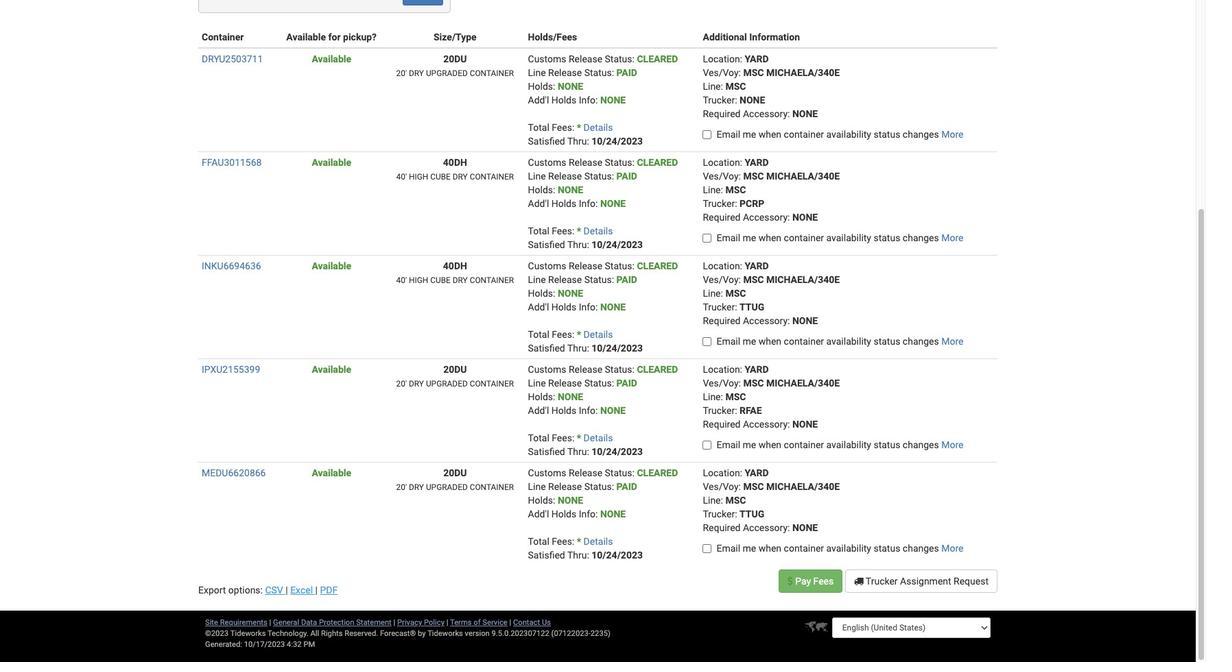 Task type: locate. For each thing, give the bounding box(es) containing it.
5 customs from the top
[[528, 468, 566, 479]]

10/24/2023 for ffau3011568
[[592, 239, 643, 250]]

details
[[584, 122, 613, 133], [584, 226, 613, 237], [584, 329, 613, 340], [584, 433, 613, 444], [584, 537, 613, 548]]

5 accessory from the top
[[743, 523, 788, 534]]

4 container from the top
[[470, 379, 514, 389]]

0 vertical spatial 40dh 40' high cube dry container
[[396, 157, 514, 182]]

ves/voy: inside location : yard ves/voy: msc michaela/340e line: msc trucker: rfae required accessory : none
[[703, 378, 741, 389]]

cleared
[[637, 54, 678, 65], [637, 157, 678, 168], [637, 261, 678, 272], [637, 364, 678, 375], [637, 468, 678, 479]]

40' for ffau3011568
[[396, 172, 407, 182]]

pdf
[[320, 585, 338, 596]]

ffau3011568
[[202, 157, 262, 168]]

1 vertical spatial high
[[409, 276, 428, 285]]

holds for ipxu2155399
[[552, 406, 577, 417]]

none
[[558, 81, 583, 92], [600, 95, 626, 106], [740, 95, 765, 106], [793, 108, 818, 119], [558, 185, 583, 196], [600, 198, 626, 209], [793, 212, 818, 223], [558, 288, 583, 299], [600, 302, 626, 313], [793, 316, 818, 327], [558, 392, 583, 403], [600, 406, 626, 417], [793, 419, 818, 430], [558, 495, 583, 506], [600, 509, 626, 520], [793, 523, 818, 534]]

accessory inside "location : yard ves/voy: msc michaela/340e line: msc trucker: none required accessory : none"
[[743, 108, 788, 119]]

satisfied
[[528, 136, 565, 147], [528, 239, 565, 250], [528, 343, 565, 354], [528, 447, 565, 458], [528, 550, 565, 561]]

fees:
[[552, 122, 575, 133], [552, 226, 575, 237], [552, 329, 575, 340], [552, 433, 575, 444], [552, 537, 575, 548]]

general
[[273, 619, 299, 628]]

0 vertical spatial location : yard ves/voy: msc michaela/340e line: msc trucker: ttug required accessory : none
[[703, 261, 840, 327]]

thru:
[[567, 136, 589, 147], [567, 239, 589, 250], [567, 343, 589, 354], [567, 447, 589, 458], [567, 550, 589, 561]]

0 vertical spatial upgraded
[[426, 69, 468, 78]]

details for inku6694636
[[584, 329, 613, 340]]

tideworks
[[428, 630, 463, 639]]

4 info: from the top
[[579, 406, 598, 417]]

container
[[784, 129, 824, 140], [784, 233, 824, 244], [784, 336, 824, 347], [784, 440, 824, 451], [784, 543, 824, 554]]

4 accessory from the top
[[743, 419, 788, 430]]

1 vertical spatial 40dh
[[443, 261, 467, 272]]

location : yard ves/voy: msc michaela/340e line: msc trucker: ttug required accessory : none
[[703, 261, 840, 327], [703, 468, 840, 534]]

1 when from the top
[[759, 129, 782, 140]]

when for dryu2503711
[[759, 129, 782, 140]]

details link for inku6694636
[[584, 329, 613, 340]]

us
[[542, 619, 551, 628]]

available for medu6620866
[[312, 468, 351, 479]]

5 holds: from the top
[[528, 495, 555, 506]]

3 total fees: * details satisfied thru: 10/24/2023 from the top
[[528, 329, 643, 354]]

trucker: for medu6620866
[[703, 509, 737, 520]]

ves/voy: inside "location : yard ves/voy: msc michaela/340e line: msc trucker: none required accessory : none"
[[703, 67, 741, 78]]

40' for inku6694636
[[396, 276, 407, 285]]

more link for ffau3011568
[[942, 233, 964, 244]]

1 vertical spatial cube
[[430, 276, 451, 285]]

total for medu6620866
[[528, 537, 550, 548]]

ves/voy: for ffau3011568
[[703, 171, 741, 182]]

5 customs release status : cleared line release status : paid holds: none add'l holds info: none from the top
[[528, 468, 678, 520]]

truck image
[[854, 577, 864, 587]]

email me when container availability status changes more
[[717, 129, 964, 140], [717, 233, 964, 244], [717, 336, 964, 347], [717, 440, 964, 451], [717, 543, 964, 554]]

1 more link from the top
[[942, 129, 964, 140]]

3 holds from the top
[[552, 302, 577, 313]]

2 vertical spatial 20du
[[443, 468, 467, 479]]

container for dryu2503711
[[784, 129, 824, 140]]

trucker
[[866, 576, 898, 587]]

yard
[[745, 54, 769, 65], [745, 157, 769, 168], [745, 261, 769, 272], [745, 364, 769, 375], [745, 468, 769, 479]]

20' for dryu2503711
[[396, 69, 407, 78]]

terms
[[450, 619, 472, 628]]

20du for dryu2503711
[[443, 54, 467, 65]]

2 20du from the top
[[443, 364, 467, 375]]

yard up rfae
[[745, 364, 769, 375]]

1 line: from the top
[[703, 81, 723, 92]]

email
[[717, 129, 741, 140], [717, 233, 741, 244], [717, 336, 741, 347], [717, 440, 741, 451], [717, 543, 741, 554]]

fees: for medu6620866
[[552, 537, 575, 548]]

0 vertical spatial 20du
[[443, 54, 467, 65]]

4 me from the top
[[743, 440, 756, 451]]

trucker: for dryu2503711
[[703, 95, 737, 106]]

5 required from the top
[[703, 523, 741, 534]]

9.5.0.202307122
[[492, 630, 550, 639]]

availability
[[827, 129, 872, 140], [827, 233, 872, 244], [827, 336, 872, 347], [827, 440, 872, 451], [827, 543, 872, 554]]

data
[[301, 619, 317, 628]]

3 satisfied from the top
[[528, 343, 565, 354]]

thru: for dryu2503711
[[567, 136, 589, 147]]

1 me from the top
[[743, 129, 756, 140]]

release
[[569, 54, 603, 65], [548, 67, 582, 78], [569, 157, 603, 168], [548, 171, 582, 182], [569, 261, 603, 272], [548, 274, 582, 285], [569, 364, 603, 375], [548, 378, 582, 389], [569, 468, 603, 479], [548, 482, 582, 493]]

3 container from the top
[[784, 336, 824, 347]]

location inside location : yard ves/voy: msc michaela/340e line: msc trucker: rfae required accessory : none
[[703, 364, 740, 375]]

dry for medu6620866
[[409, 483, 424, 493]]

for
[[328, 32, 341, 43]]

line: inside "location : yard ves/voy: msc michaela/340e line: msc trucker: none required accessory : none"
[[703, 81, 723, 92]]

required for medu6620866
[[703, 523, 741, 534]]

michaela/340e inside location : yard ves/voy: msc michaela/340e line: msc trucker: pcrp required accessory : none
[[766, 171, 840, 182]]

fees: for ffau3011568
[[552, 226, 575, 237]]

4 yard from the top
[[745, 364, 769, 375]]

high for inku6694636
[[409, 276, 428, 285]]

holds:
[[528, 81, 555, 92], [528, 185, 555, 196], [528, 288, 555, 299], [528, 392, 555, 403], [528, 495, 555, 506]]

fees: for ipxu2155399
[[552, 433, 575, 444]]

3 upgraded from the top
[[426, 483, 468, 493]]

20du 20' dry upgraded container for dryu2503711
[[396, 54, 514, 78]]

container down location : yard ves/voy: msc michaela/340e line: msc trucker: rfae required accessory : none
[[784, 440, 824, 451]]

container for ipxu2155399
[[784, 440, 824, 451]]

2 line: from the top
[[703, 185, 723, 196]]

5 holds from the top
[[552, 509, 577, 520]]

20du 20' dry upgraded container for medu6620866
[[396, 468, 514, 493]]

paid
[[617, 67, 637, 78], [617, 171, 637, 182], [617, 274, 637, 285], [617, 378, 637, 389], [617, 482, 637, 493]]

holds: for medu6620866
[[528, 495, 555, 506]]

line for inku6694636
[[528, 274, 546, 285]]

ipxu2155399
[[202, 364, 260, 375]]

accessory for dryu2503711
[[743, 108, 788, 119]]

1 vertical spatial location : yard ves/voy: msc michaela/340e line: msc trucker: ttug required accessory : none
[[703, 468, 840, 534]]

location for ffau3011568
[[703, 157, 740, 168]]

total
[[528, 122, 550, 133], [528, 226, 550, 237], [528, 329, 550, 340], [528, 433, 550, 444], [528, 537, 550, 548]]

dry
[[409, 69, 424, 78], [453, 172, 468, 182], [453, 276, 468, 285], [409, 379, 424, 389], [409, 483, 424, 493]]

1 20' from the top
[[396, 69, 407, 78]]

trucker assignment request button
[[845, 570, 998, 594]]

michaela/340e for ffau3011568
[[766, 171, 840, 182]]

details for medu6620866
[[584, 537, 613, 548]]

| up tideworks
[[447, 619, 448, 628]]

when up pay fees button
[[759, 543, 782, 554]]

availability for medu6620866
[[827, 543, 872, 554]]

3 ves/voy: from the top
[[703, 274, 741, 285]]

1 container from the top
[[470, 69, 514, 78]]

2235)
[[591, 630, 611, 639]]

by
[[418, 630, 426, 639]]

line: inside location : yard ves/voy: msc michaela/340e line: msc trucker: pcrp required accessory : none
[[703, 185, 723, 196]]

terms of service link
[[450, 619, 508, 628]]

yard inside location : yard ves/voy: msc michaela/340e line: msc trucker: rfae required accessory : none
[[745, 364, 769, 375]]

when for inku6694636
[[759, 336, 782, 347]]

available for pickup?
[[286, 32, 377, 43]]

export
[[198, 585, 226, 596]]

1 details from the top
[[584, 122, 613, 133]]

4 holds: from the top
[[528, 392, 555, 403]]

3 total from the top
[[528, 329, 550, 340]]

1 customs from the top
[[528, 54, 566, 65]]

cleared for medu6620866
[[637, 468, 678, 479]]

when up location : yard ves/voy: msc michaela/340e line: msc trucker: rfae required accessory : none
[[759, 336, 782, 347]]

2 vertical spatial 20'
[[396, 483, 407, 493]]

2 holds: from the top
[[528, 185, 555, 196]]

cube
[[430, 172, 451, 182], [430, 276, 451, 285]]

0 vertical spatial high
[[409, 172, 428, 182]]

trucker:
[[703, 95, 737, 106], [703, 198, 737, 209], [703, 302, 737, 313], [703, 406, 737, 417], [703, 509, 737, 520]]

accessory inside location : yard ves/voy: msc michaela/340e line: msc trucker: pcrp required accessory : none
[[743, 212, 788, 223]]

5 details link from the top
[[584, 537, 613, 548]]

5 satisfied from the top
[[528, 550, 565, 561]]

1 vertical spatial 20du 20' dry upgraded container
[[396, 364, 514, 389]]

1 vertical spatial ttug
[[740, 509, 765, 520]]

email me when container availability status changes more for ffau3011568
[[717, 233, 964, 244]]

3 20du 20' dry upgraded container from the top
[[396, 468, 514, 493]]

4 required from the top
[[703, 419, 741, 430]]

5 total fees: * details satisfied thru: 10/24/2023 from the top
[[528, 537, 643, 561]]

1 yard from the top
[[745, 54, 769, 65]]

total for inku6694636
[[528, 329, 550, 340]]

2 details link from the top
[[584, 226, 613, 237]]

1 availability from the top
[[827, 129, 872, 140]]

accessory
[[743, 108, 788, 119], [743, 212, 788, 223], [743, 316, 788, 327], [743, 419, 788, 430], [743, 523, 788, 534]]

|
[[286, 585, 288, 596], [315, 585, 318, 596], [269, 619, 271, 628], [394, 619, 395, 628], [447, 619, 448, 628], [510, 619, 511, 628]]

2 container from the top
[[470, 172, 514, 182]]

yard for inku6694636
[[745, 261, 769, 272]]

yard down rfae
[[745, 468, 769, 479]]

required inside location : yard ves/voy: msc michaela/340e line: msc trucker: rfae required accessory : none
[[703, 419, 741, 430]]

1 ves/voy: from the top
[[703, 67, 741, 78]]

status for dryu2503711
[[874, 129, 901, 140]]

location for dryu2503711
[[703, 54, 740, 65]]

container down "location : yard ves/voy: msc michaela/340e line: msc trucker: none required accessory : none"
[[784, 129, 824, 140]]

4 total fees: * details satisfied thru: 10/24/2023 from the top
[[528, 433, 643, 458]]

trucker: inside "location : yard ves/voy: msc michaela/340e line: msc trucker: none required accessory : none"
[[703, 95, 737, 106]]

medu6620866 link
[[202, 468, 266, 479]]

1 vertical spatial 20du
[[443, 364, 467, 375]]

1 details link from the top
[[584, 122, 613, 133]]

1 holds from the top
[[552, 95, 577, 106]]

2 vertical spatial upgraded
[[426, 483, 468, 493]]

email me when container availability status changes more for medu6620866
[[717, 543, 964, 554]]

available for ffau3011568
[[312, 157, 351, 168]]

rfae
[[740, 406, 762, 417]]

3 fees: from the top
[[552, 329, 575, 340]]

ttug for 20du
[[740, 509, 765, 520]]

yard up 'pcrp'
[[745, 157, 769, 168]]

1 satisfied from the top
[[528, 136, 565, 147]]

michaela/340e
[[766, 67, 840, 78], [766, 171, 840, 182], [766, 274, 840, 285], [766, 378, 840, 389], [766, 482, 840, 493]]

5 info: from the top
[[579, 509, 598, 520]]

5 more from the top
[[942, 543, 964, 554]]

policy
[[424, 619, 445, 628]]

2 location : yard ves/voy: msc michaela/340e line: msc trucker: ttug required accessory : none from the top
[[703, 468, 840, 534]]

container down location : yard ves/voy: msc michaela/340e line: msc trucker: pcrp required accessory : none
[[784, 233, 824, 244]]

michaela/340e inside location : yard ves/voy: msc michaela/340e line: msc trucker: rfae required accessory : none
[[766, 378, 840, 389]]

details for ffau3011568
[[584, 226, 613, 237]]

0 vertical spatial 20'
[[396, 69, 407, 78]]

5 thru: from the top
[[567, 550, 589, 561]]

available for ipxu2155399
[[312, 364, 351, 375]]

location inside location : yard ves/voy: msc michaela/340e line: msc trucker: pcrp required accessory : none
[[703, 157, 740, 168]]

40dh 40' high cube dry container
[[396, 157, 514, 182], [396, 261, 514, 285]]

location for inku6694636
[[703, 261, 740, 272]]

all
[[310, 630, 319, 639]]

line: for dryu2503711
[[703, 81, 723, 92]]

required inside "location : yard ves/voy: msc michaela/340e line: msc trucker: none required accessory : none"
[[703, 108, 741, 119]]

None checkbox
[[703, 130, 712, 139], [703, 234, 712, 243], [703, 338, 712, 347], [703, 545, 712, 554], [703, 130, 712, 139], [703, 234, 712, 243], [703, 338, 712, 347], [703, 545, 712, 554]]

2 add'l from the top
[[528, 198, 549, 209]]

cleared for ipxu2155399
[[637, 364, 678, 375]]

1 vertical spatial 40dh 40' high cube dry container
[[396, 261, 514, 285]]

1 10/24/2023 from the top
[[592, 136, 643, 147]]

1 location : yard ves/voy: msc michaela/340e line: msc trucker: ttug required accessory : none from the top
[[703, 261, 840, 327]]

container for inku6694636
[[784, 336, 824, 347]]

10/24/2023 for inku6694636
[[592, 343, 643, 354]]

1 high from the top
[[409, 172, 428, 182]]

2 required from the top
[[703, 212, 741, 223]]

4 holds from the top
[[552, 406, 577, 417]]

yard down 'pcrp'
[[745, 261, 769, 272]]

when down "location : yard ves/voy: msc michaela/340e line: msc trucker: none required accessory : none"
[[759, 129, 782, 140]]

3 customs release status : cleared line release status : paid holds: none add'l holds info: none from the top
[[528, 261, 678, 313]]

3 20' from the top
[[396, 483, 407, 493]]

customs release status : cleared line release status : paid holds: none add'l holds info: none for dryu2503711
[[528, 54, 678, 106]]

location : yard ves/voy: msc michaela/340e line: msc trucker: ttug required accessory : none for 20du
[[703, 468, 840, 534]]

4 satisfied from the top
[[528, 447, 565, 458]]

pdf link
[[320, 585, 338, 596]]

when down 'pcrp'
[[759, 233, 782, 244]]

more link for inku6694636
[[942, 336, 964, 347]]

3 changes from the top
[[903, 336, 939, 347]]

information
[[750, 32, 800, 43]]

5 status from the top
[[874, 543, 901, 554]]

2 10/24/2023 from the top
[[592, 239, 643, 250]]

2 * from the top
[[577, 226, 581, 237]]

yard inside location : yard ves/voy: msc michaela/340e line: msc trucker: pcrp required accessory : none
[[745, 157, 769, 168]]

yard inside "location : yard ves/voy: msc michaela/340e line: msc trucker: none required accessory : none"
[[745, 54, 769, 65]]

4 email from the top
[[717, 440, 741, 451]]

5 location from the top
[[703, 468, 740, 479]]

4 changes from the top
[[903, 440, 939, 451]]

3 when from the top
[[759, 336, 782, 347]]

privacy
[[397, 619, 422, 628]]

location : yard ves/voy: msc michaela/340e line: msc trucker: none required accessory : none
[[703, 54, 840, 119]]

2 customs release status : cleared line release status : paid holds: none add'l holds info: none from the top
[[528, 157, 678, 209]]

1 vertical spatial 20'
[[396, 379, 407, 389]]

customs release status : cleared line release status : paid holds: none add'l holds info: none
[[528, 54, 678, 106], [528, 157, 678, 209], [528, 261, 678, 313], [528, 364, 678, 417], [528, 468, 678, 520]]

details link
[[584, 122, 613, 133], [584, 226, 613, 237], [584, 329, 613, 340], [584, 433, 613, 444], [584, 537, 613, 548]]

protection
[[319, 619, 354, 628]]

3 email from the top
[[717, 336, 741, 347]]

| left pdf link
[[315, 585, 318, 596]]

ttug for 40dh
[[740, 302, 765, 313]]

customs
[[528, 54, 566, 65], [528, 157, 566, 168], [528, 261, 566, 272], [528, 364, 566, 375], [528, 468, 566, 479]]

email for ipxu2155399
[[717, 440, 741, 451]]

status
[[605, 54, 632, 65], [584, 67, 612, 78], [605, 157, 632, 168], [584, 171, 612, 182], [605, 261, 632, 272], [584, 274, 612, 285], [605, 364, 632, 375], [584, 378, 612, 389], [605, 468, 632, 479], [584, 482, 612, 493]]

total fees: * details satisfied thru: 10/24/2023 for ipxu2155399
[[528, 433, 643, 458]]

container up pay
[[784, 543, 824, 554]]

5 container from the top
[[470, 483, 514, 493]]

5 trucker: from the top
[[703, 509, 737, 520]]

line: inside location : yard ves/voy: msc michaela/340e line: msc trucker: rfae required accessory : none
[[703, 392, 723, 403]]

line
[[528, 67, 546, 78], [528, 171, 546, 182], [528, 274, 546, 285], [528, 378, 546, 389], [528, 482, 546, 493]]

2 vertical spatial 20du 20' dry upgraded container
[[396, 468, 514, 493]]

2 holds from the top
[[552, 198, 577, 209]]

20du
[[443, 54, 467, 65], [443, 364, 467, 375], [443, 468, 467, 479]]

changes for ipxu2155399
[[903, 440, 939, 451]]

0 vertical spatial 20du 20' dry upgraded container
[[396, 54, 514, 78]]

more
[[942, 129, 964, 140], [942, 233, 964, 244], [942, 336, 964, 347], [942, 440, 964, 451], [942, 543, 964, 554]]

* for medu6620866
[[577, 537, 581, 548]]

3 customs from the top
[[528, 261, 566, 272]]

* for dryu2503711
[[577, 122, 581, 133]]

required for ffau3011568
[[703, 212, 741, 223]]

5 more link from the top
[[942, 543, 964, 554]]

available
[[286, 32, 326, 43], [312, 54, 351, 65], [312, 157, 351, 168], [312, 261, 351, 272], [312, 364, 351, 375], [312, 468, 351, 479]]

2 ttug from the top
[[740, 509, 765, 520]]

required
[[703, 108, 741, 119], [703, 212, 741, 223], [703, 316, 741, 327], [703, 419, 741, 430], [703, 523, 741, 534]]

trucker: inside location : yard ves/voy: msc michaela/340e line: msc trucker: pcrp required accessory : none
[[703, 198, 737, 209]]

ves/voy: inside location : yard ves/voy: msc michaela/340e line: msc trucker: pcrp required accessory : none
[[703, 171, 741, 182]]

rights
[[321, 630, 343, 639]]

3 details from the top
[[584, 329, 613, 340]]

5 cleared from the top
[[637, 468, 678, 479]]

pay fees button
[[779, 570, 843, 594]]

michaela/340e for dryu2503711
[[766, 67, 840, 78]]

container
[[470, 69, 514, 78], [470, 172, 514, 182], [470, 276, 514, 285], [470, 379, 514, 389], [470, 483, 514, 493]]

:
[[632, 54, 635, 65], [740, 54, 743, 65], [612, 67, 614, 78], [788, 108, 790, 119], [632, 157, 635, 168], [740, 157, 743, 168], [612, 171, 614, 182], [788, 212, 790, 223], [632, 261, 635, 272], [740, 261, 743, 272], [612, 274, 614, 285], [788, 316, 790, 327], [632, 364, 635, 375], [740, 364, 743, 375], [612, 378, 614, 389], [788, 419, 790, 430], [632, 468, 635, 479], [740, 468, 743, 479], [612, 482, 614, 493], [788, 523, 790, 534]]

5 line from the top
[[528, 482, 546, 493]]

1 container from the top
[[784, 129, 824, 140]]

20du 20' dry upgraded container
[[396, 54, 514, 78], [396, 364, 514, 389], [396, 468, 514, 493]]

container for location : yard ves/voy: msc michaela/340e line: msc trucker: none required accessory : none
[[470, 69, 514, 78]]

more for dryu2503711
[[942, 129, 964, 140]]

technology.
[[268, 630, 309, 639]]

4 thru: from the top
[[567, 447, 589, 458]]

more for inku6694636
[[942, 336, 964, 347]]

1 vertical spatial upgraded
[[426, 379, 468, 389]]

location inside "location : yard ves/voy: msc michaela/340e line: msc trucker: none required accessory : none"
[[703, 54, 740, 65]]

1 cube from the top
[[430, 172, 451, 182]]

ipxu2155399 link
[[202, 364, 260, 375]]

4 10/24/2023 from the top
[[592, 447, 643, 458]]

line:
[[703, 81, 723, 92], [703, 185, 723, 196], [703, 288, 723, 299], [703, 392, 723, 403], [703, 495, 723, 506]]

container up location : yard ves/voy: msc michaela/340e line: msc trucker: rfae required accessory : none
[[784, 336, 824, 347]]

1 add'l from the top
[[528, 95, 549, 106]]

cleared for ffau3011568
[[637, 157, 678, 168]]

3 me from the top
[[743, 336, 756, 347]]

me for dryu2503711
[[743, 129, 756, 140]]

status
[[874, 129, 901, 140], [874, 233, 901, 244], [874, 336, 901, 347], [874, 440, 901, 451], [874, 543, 901, 554]]

(07122023-
[[551, 630, 591, 639]]

2 status from the top
[[874, 233, 901, 244]]

20' for medu6620866
[[396, 483, 407, 493]]

0 vertical spatial cube
[[430, 172, 451, 182]]

2 trucker: from the top
[[703, 198, 737, 209]]

| up forecast®
[[394, 619, 395, 628]]

add'l for inku6694636
[[528, 302, 549, 313]]

2 availability from the top
[[827, 233, 872, 244]]

©2023 tideworks
[[205, 630, 266, 639]]

0 vertical spatial ttug
[[740, 302, 765, 313]]

4 status from the top
[[874, 440, 901, 451]]

status for medu6620866
[[874, 543, 901, 554]]

michaela/340e inside "location : yard ves/voy: msc michaela/340e line: msc trucker: none required accessory : none"
[[766, 67, 840, 78]]

trucker: inside location : yard ves/voy: msc michaela/340e line: msc trucker: rfae required accessory : none
[[703, 406, 737, 417]]

| up 9.5.0.202307122
[[510, 619, 511, 628]]

trucker assignment request
[[864, 576, 989, 587]]

3 michaela/340e from the top
[[766, 274, 840, 285]]

paid for ipxu2155399
[[617, 378, 637, 389]]

forecast®
[[380, 630, 416, 639]]

* for inku6694636
[[577, 329, 581, 340]]

0 vertical spatial 40dh
[[443, 157, 467, 168]]

when down rfae
[[759, 440, 782, 451]]

3 details link from the top
[[584, 329, 613, 340]]

yard down additional information
[[745, 54, 769, 65]]

1 40dh 40' high cube dry container from the top
[[396, 157, 514, 182]]

3 * from the top
[[577, 329, 581, 340]]

availability for inku6694636
[[827, 336, 872, 347]]

accessory inside location : yard ves/voy: msc michaela/340e line: msc trucker: rfae required accessory : none
[[743, 419, 788, 430]]

3 availability from the top
[[827, 336, 872, 347]]

thru: for medu6620866
[[567, 550, 589, 561]]

1 vertical spatial 40'
[[396, 276, 407, 285]]

add'l
[[528, 95, 549, 106], [528, 198, 549, 209], [528, 302, 549, 313], [528, 406, 549, 417], [528, 509, 549, 520]]

4 when from the top
[[759, 440, 782, 451]]

required inside location : yard ves/voy: msc michaela/340e line: msc trucker: pcrp required accessory : none
[[703, 212, 741, 223]]

1 * from the top
[[577, 122, 581, 133]]

holds/fees
[[528, 32, 577, 43]]

0 vertical spatial 40'
[[396, 172, 407, 182]]

3 accessory from the top
[[743, 316, 788, 327]]

upgraded
[[426, 69, 468, 78], [426, 379, 468, 389], [426, 483, 468, 493]]

5 * from the top
[[577, 537, 581, 548]]

2 paid from the top
[[617, 171, 637, 182]]

None checkbox
[[703, 441, 712, 450]]

info:
[[579, 95, 598, 106], [579, 198, 598, 209], [579, 302, 598, 313], [579, 406, 598, 417], [579, 509, 598, 520]]

1 michaela/340e from the top
[[766, 67, 840, 78]]

2 when from the top
[[759, 233, 782, 244]]

status for inku6694636
[[874, 336, 901, 347]]



Task type: describe. For each thing, give the bounding box(es) containing it.
line: for ffau3011568
[[703, 185, 723, 196]]

pm
[[304, 641, 315, 650]]

me for ffau3011568
[[743, 233, 756, 244]]

requirements
[[220, 619, 268, 628]]

yard for dryu2503711
[[745, 54, 769, 65]]

satisfied for inku6694636
[[528, 343, 565, 354]]

general data protection statement link
[[273, 619, 392, 628]]

available for dryu2503711
[[312, 54, 351, 65]]

cube for inku6694636
[[430, 276, 451, 285]]

fees: for dryu2503711
[[552, 122, 575, 133]]

available for inku6694636
[[312, 261, 351, 272]]

pcrp
[[740, 198, 765, 209]]

additional
[[703, 32, 747, 43]]

holds: for ipxu2155399
[[528, 392, 555, 403]]

inku6694636 link
[[202, 261, 261, 272]]

customs release status : cleared line release status : paid holds: none add'l holds info: none for ipxu2155399
[[528, 364, 678, 417]]

10/17/2023
[[244, 641, 285, 650]]

40dh for ffau3011568
[[443, 157, 467, 168]]

service
[[483, 619, 508, 628]]

cube for ffau3011568
[[430, 172, 451, 182]]

20du for medu6620866
[[443, 468, 467, 479]]

add'l for dryu2503711
[[528, 95, 549, 106]]

email for medu6620866
[[717, 543, 741, 554]]

holds: for inku6694636
[[528, 288, 555, 299]]

changes for medu6620866
[[903, 543, 939, 554]]

csv link
[[265, 585, 286, 596]]

customs for dryu2503711
[[528, 54, 566, 65]]

ffau3011568 link
[[202, 157, 262, 168]]

total for ipxu2155399
[[528, 433, 550, 444]]

details for dryu2503711
[[584, 122, 613, 133]]

paid for ffau3011568
[[617, 171, 637, 182]]

upgraded for dryu2503711
[[426, 69, 468, 78]]

assignment
[[900, 576, 952, 587]]

location : yard ves/voy: msc michaela/340e line: msc trucker: rfae required accessory : none
[[703, 364, 840, 430]]

pickup?
[[343, 32, 377, 43]]

export options: csv | excel | pdf
[[198, 585, 338, 596]]

privacy policy link
[[397, 619, 445, 628]]

holds for dryu2503711
[[552, 95, 577, 106]]

site
[[205, 619, 218, 628]]

customs release status : cleared line release status : paid holds: none add'l holds info: none for inku6694636
[[528, 261, 678, 313]]

none inside location : yard ves/voy: msc michaela/340e line: msc trucker: pcrp required accessory : none
[[793, 212, 818, 223]]

dryu2503711
[[202, 54, 263, 65]]

reserved.
[[345, 630, 378, 639]]

10/24/2023 for medu6620866
[[592, 550, 643, 561]]

more link for medu6620866
[[942, 543, 964, 554]]

size/type
[[434, 32, 477, 43]]

customs release status : cleared line release status : paid holds: none add'l holds info: none for medu6620866
[[528, 468, 678, 520]]

fees: for inku6694636
[[552, 329, 575, 340]]

michaela/340e for inku6694636
[[766, 274, 840, 285]]

more link for dryu2503711
[[942, 129, 964, 140]]

upgraded for medu6620866
[[426, 483, 468, 493]]

contact us link
[[513, 619, 551, 628]]

total for dryu2503711
[[528, 122, 550, 133]]

medu6620866
[[202, 468, 266, 479]]

container for location : yard ves/voy: msc michaela/340e line: msc trucker: ttug required accessory : none
[[470, 483, 514, 493]]

add'l for medu6620866
[[528, 509, 549, 520]]

request
[[954, 576, 989, 587]]

site requirements | general data protection statement | privacy policy | terms of service | contact us ©2023 tideworks technology. all rights reserved. forecast® by tideworks version 9.5.0.202307122 (07122023-2235) generated: 10/17/2023 4:32 pm
[[205, 619, 611, 650]]

usd image
[[788, 577, 793, 587]]

high for ffau3011568
[[409, 172, 428, 182]]

holds for inku6694636
[[552, 302, 577, 313]]

3 container from the top
[[470, 276, 514, 285]]

generated:
[[205, 641, 242, 650]]

additional information
[[703, 32, 800, 43]]

statement
[[356, 619, 392, 628]]

email me when container availability status changes more for dryu2503711
[[717, 129, 964, 140]]

options:
[[228, 585, 263, 596]]

* for ipxu2155399
[[577, 433, 581, 444]]

thru: for inku6694636
[[567, 343, 589, 354]]

more for ffau3011568
[[942, 233, 964, 244]]

yard for ipxu2155399
[[745, 364, 769, 375]]

info: for medu6620866
[[579, 509, 598, 520]]

version
[[465, 630, 490, 639]]

of
[[474, 619, 481, 628]]

email for dryu2503711
[[717, 129, 741, 140]]

csv
[[265, 585, 283, 596]]

when for ipxu2155399
[[759, 440, 782, 451]]

paid for medu6620866
[[617, 482, 637, 493]]

satisfied for medu6620866
[[528, 550, 565, 561]]

holds for ffau3011568
[[552, 198, 577, 209]]

me for medu6620866
[[743, 543, 756, 554]]

total fees: * details satisfied thru: 10/24/2023 for dryu2503711
[[528, 122, 643, 147]]

line for dryu2503711
[[528, 67, 546, 78]]

container
[[202, 32, 244, 43]]

add'l for ffau3011568
[[528, 198, 549, 209]]

line for medu6620866
[[528, 482, 546, 493]]

availability for dryu2503711
[[827, 129, 872, 140]]

upgraded for ipxu2155399
[[426, 379, 468, 389]]

more link for ipxu2155399
[[942, 440, 964, 451]]

customs for ipxu2155399
[[528, 364, 566, 375]]

holds: for dryu2503711
[[528, 81, 555, 92]]

| right csv
[[286, 585, 288, 596]]

changes for dryu2503711
[[903, 129, 939, 140]]

accessory for inku6694636
[[743, 316, 788, 327]]

trucker: for inku6694636
[[703, 302, 737, 313]]

location : yard ves/voy: msc michaela/340e line: msc trucker: pcrp required accessory : none
[[703, 157, 840, 223]]

total fees: * details satisfied thru: 10/24/2023 for medu6620866
[[528, 537, 643, 561]]

info: for ipxu2155399
[[579, 406, 598, 417]]

details for ipxu2155399
[[584, 433, 613, 444]]

more for ipxu2155399
[[942, 440, 964, 451]]

changes for inku6694636
[[903, 336, 939, 347]]

excel link
[[290, 585, 315, 596]]

excel
[[290, 585, 313, 596]]

none inside location : yard ves/voy: msc michaela/340e line: msc trucker: rfae required accessory : none
[[793, 419, 818, 430]]

dryu2503711 link
[[202, 54, 263, 65]]

paid for inku6694636
[[617, 274, 637, 285]]

fees
[[814, 576, 834, 587]]

pay
[[795, 576, 811, 587]]

4:32
[[287, 641, 302, 650]]

pay fees
[[793, 576, 834, 587]]

changes for ffau3011568
[[903, 233, 939, 244]]

site requirements link
[[205, 619, 268, 628]]

inku6694636
[[202, 261, 261, 272]]

contact
[[513, 619, 540, 628]]

when for medu6620866
[[759, 543, 782, 554]]

info: for ffau3011568
[[579, 198, 598, 209]]

container for location : yard ves/voy: msc michaela/340e line: msc trucker: rfae required accessory : none
[[470, 379, 514, 389]]

40dh 40' high cube dry container for ffau3011568
[[396, 157, 514, 182]]

location for medu6620866
[[703, 468, 740, 479]]

info: for inku6694636
[[579, 302, 598, 313]]

| left general
[[269, 619, 271, 628]]

availability for ipxu2155399
[[827, 440, 872, 451]]

thru: for ipxu2155399
[[567, 447, 589, 458]]



Task type: vqa. For each thing, say whether or not it's contained in the screenshot.
32,628.00
no



